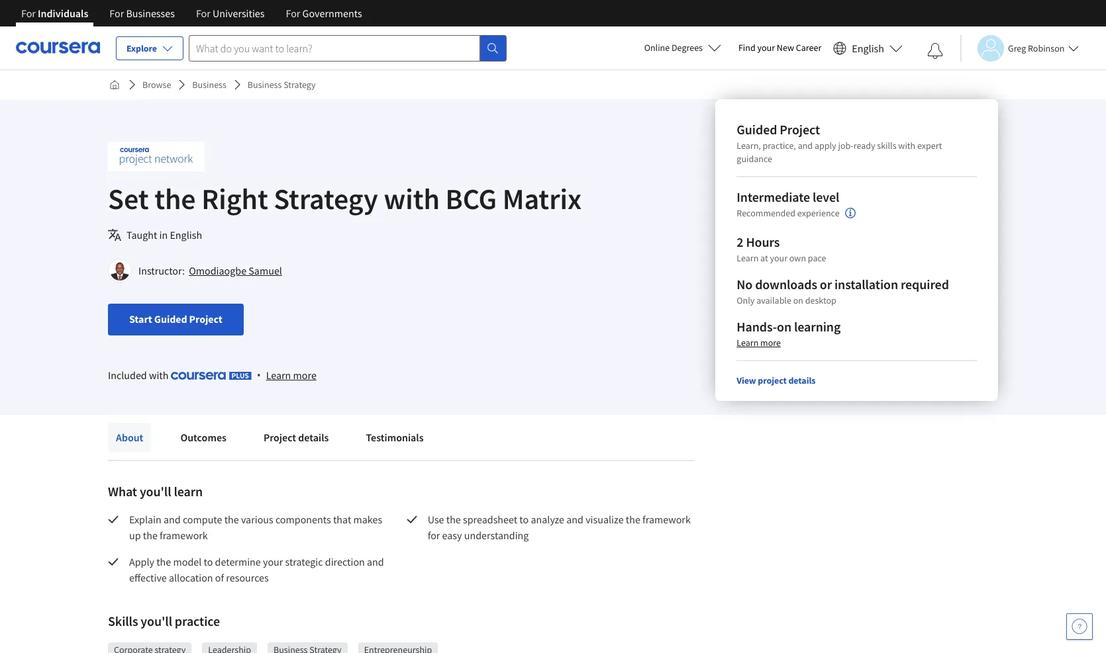 Task type: describe. For each thing, give the bounding box(es) containing it.
at
[[761, 252, 768, 264]]

the right the up
[[143, 529, 158, 543]]

start guided project button
[[108, 304, 244, 336]]

strategy inside business strategy link
[[284, 79, 316, 91]]

set the right strategy with bcg matrix
[[108, 181, 582, 217]]

degrees
[[672, 42, 703, 54]]

right
[[202, 181, 268, 217]]

2 hours learn at your own pace
[[737, 234, 826, 264]]

desktop
[[805, 295, 837, 307]]

experience
[[798, 208, 840, 220]]

learn,
[[737, 140, 761, 152]]

set
[[108, 181, 149, 217]]

only
[[737, 295, 755, 307]]

the up taught in english
[[154, 181, 196, 217]]

business strategy
[[248, 79, 316, 91]]

understanding
[[464, 529, 529, 543]]

or
[[820, 276, 832, 293]]

home image
[[109, 79, 120, 90]]

direction
[[325, 556, 365, 569]]

model
[[173, 556, 202, 569]]

for governments
[[286, 7, 362, 20]]

matrix
[[503, 181, 582, 217]]

project inside guided project learn, practice, and apply job-ready skills with expert guidance
[[780, 121, 820, 138]]

bcg
[[446, 181, 497, 217]]

taught in english
[[127, 229, 202, 242]]

1 horizontal spatial project
[[264, 431, 296, 445]]

on inside no downloads or installation required only available on desktop
[[793, 295, 804, 307]]

practice
[[175, 613, 220, 630]]

hours
[[746, 234, 780, 250]]

skills
[[877, 140, 897, 152]]

required
[[901, 276, 949, 293]]

level
[[813, 189, 840, 205]]

to for determine
[[204, 556, 213, 569]]

available
[[757, 295, 792, 307]]

for for governments
[[286, 7, 300, 20]]

use
[[428, 513, 444, 527]]

strategic
[[285, 556, 323, 569]]

and inside guided project learn, practice, and apply job-ready skills with expert guidance
[[798, 140, 813, 152]]

up
[[129, 529, 141, 543]]

for universities
[[196, 7, 265, 20]]

intermediate
[[737, 189, 810, 205]]

the inside apply the model to determine your strategic direction and effective allocation of resources
[[156, 556, 171, 569]]

find
[[739, 42, 756, 54]]

explore button
[[116, 36, 184, 60]]

included
[[108, 369, 147, 382]]

that
[[333, 513, 351, 527]]

learn inside 2 hours learn at your own pace
[[737, 252, 759, 264]]

project details link
[[256, 423, 337, 452]]

for
[[428, 529, 440, 543]]

various
[[241, 513, 273, 527]]

about
[[116, 431, 143, 445]]

universities
[[213, 7, 265, 20]]

taught
[[127, 229, 157, 242]]

for for universities
[[196, 7, 211, 20]]

resources
[[226, 572, 269, 585]]

and inside apply the model to determine your strategic direction and effective allocation of resources
[[367, 556, 384, 569]]

learn inside hands-on learning learn more
[[737, 337, 759, 349]]

analyze
[[531, 513, 564, 527]]

allocation
[[169, 572, 213, 585]]

samuel
[[249, 264, 282, 278]]

framework inside use the spreadsheet to analyze and visualize the framework for easy understanding
[[643, 513, 691, 527]]

learn inside "• learn more"
[[266, 369, 291, 382]]

explore
[[127, 42, 157, 54]]

your inside 2 hours learn at your own pace
[[770, 252, 788, 264]]

robinson
[[1028, 42, 1065, 54]]

with inside guided project learn, practice, and apply job-ready skills with expert guidance
[[899, 140, 916, 152]]

business for business strategy
[[248, 79, 282, 91]]

business strategy link
[[242, 73, 321, 97]]

the left various
[[224, 513, 239, 527]]

2 vertical spatial with
[[149, 369, 169, 382]]

instructor: omodiaogbe samuel
[[138, 264, 282, 278]]

learn
[[174, 484, 203, 500]]

the right visualize at the right of page
[[626, 513, 641, 527]]

effective
[[129, 572, 167, 585]]

use the spreadsheet to analyze and visualize the framework for easy understanding
[[428, 513, 693, 543]]

recommended experience
[[737, 208, 840, 220]]

no
[[737, 276, 753, 293]]

apply
[[129, 556, 154, 569]]

job-
[[838, 140, 854, 152]]

•
[[257, 368, 261, 383]]

makes
[[353, 513, 382, 527]]

spreadsheet
[[463, 513, 518, 527]]

your inside apply the model to determine your strategic direction and effective allocation of resources
[[263, 556, 283, 569]]

what
[[108, 484, 137, 500]]

coursera plus image
[[171, 372, 252, 380]]

determine
[[215, 556, 261, 569]]

skills
[[108, 613, 138, 630]]



Task type: locate. For each thing, give the bounding box(es) containing it.
0 vertical spatial english
[[852, 41, 884, 55]]

project down instructor: omodiaogbe samuel
[[189, 313, 222, 326]]

english inside button
[[852, 41, 884, 55]]

business right the browse link
[[192, 79, 226, 91]]

0 vertical spatial to
[[520, 513, 529, 527]]

0 vertical spatial with
[[899, 140, 916, 152]]

coursera image
[[16, 37, 100, 58]]

compute
[[183, 513, 222, 527]]

new
[[777, 42, 794, 54]]

career
[[796, 42, 822, 54]]

1 vertical spatial details
[[298, 431, 329, 445]]

more down hands-
[[761, 337, 781, 349]]

to inside use the spreadsheet to analyze and visualize the framework for easy understanding
[[520, 513, 529, 527]]

1 horizontal spatial on
[[793, 295, 804, 307]]

greg robinson button
[[961, 35, 1079, 61]]

1 vertical spatial with
[[384, 181, 440, 217]]

0 horizontal spatial details
[[298, 431, 329, 445]]

0 vertical spatial more
[[761, 337, 781, 349]]

0 vertical spatial strategy
[[284, 79, 316, 91]]

to inside apply the model to determine your strategic direction and effective allocation of resources
[[204, 556, 213, 569]]

0 vertical spatial framework
[[643, 513, 691, 527]]

project details
[[264, 431, 329, 445]]

learn more link for on
[[737, 337, 781, 349]]

0 vertical spatial details
[[789, 375, 816, 387]]

own
[[790, 252, 806, 264]]

coursera project network image
[[108, 142, 205, 172]]

english
[[852, 41, 884, 55], [170, 229, 202, 242]]

for left governments
[[286, 7, 300, 20]]

0 horizontal spatial project
[[189, 313, 222, 326]]

the
[[154, 181, 196, 217], [224, 513, 239, 527], [446, 513, 461, 527], [626, 513, 641, 527], [143, 529, 158, 543], [156, 556, 171, 569]]

1 horizontal spatial guided
[[737, 121, 777, 138]]

2 horizontal spatial with
[[899, 140, 916, 152]]

of
[[215, 572, 224, 585]]

and inside use the spreadsheet to analyze and visualize the framework for easy understanding
[[567, 513, 584, 527]]

and right direction
[[367, 556, 384, 569]]

about link
[[108, 423, 151, 452]]

with right skills
[[899, 140, 916, 152]]

0 vertical spatial project
[[780, 121, 820, 138]]

to left analyze
[[520, 513, 529, 527]]

more
[[761, 337, 781, 349], [293, 369, 317, 382]]

show notifications image
[[927, 43, 943, 59]]

you'll
[[140, 484, 171, 500], [141, 613, 172, 630]]

expert
[[918, 140, 942, 152]]

learning
[[794, 319, 841, 335]]

instructor:
[[138, 264, 185, 278]]

omodiaogbe samuel image
[[110, 261, 130, 281]]

1 vertical spatial to
[[204, 556, 213, 569]]

explain
[[129, 513, 162, 527]]

the up the easy
[[446, 513, 461, 527]]

you'll up explain
[[140, 484, 171, 500]]

0 horizontal spatial business
[[192, 79, 226, 91]]

to for analyze
[[520, 513, 529, 527]]

0 vertical spatial learn more link
[[737, 337, 781, 349]]

0 vertical spatial on
[[793, 295, 804, 307]]

for left 'universities'
[[196, 7, 211, 20]]

you'll right skills
[[141, 613, 172, 630]]

the right apply
[[156, 556, 171, 569]]

governments
[[302, 7, 362, 20]]

learn right •
[[266, 369, 291, 382]]

and left apply
[[798, 140, 813, 152]]

online degrees button
[[634, 33, 732, 62]]

1 vertical spatial guided
[[154, 313, 187, 326]]

project
[[758, 375, 787, 387]]

2
[[737, 234, 744, 250]]

2 vertical spatial project
[[264, 431, 296, 445]]

online
[[644, 42, 670, 54]]

1 horizontal spatial to
[[520, 513, 529, 527]]

project inside button
[[189, 313, 222, 326]]

and
[[798, 140, 813, 152], [164, 513, 181, 527], [567, 513, 584, 527], [367, 556, 384, 569]]

1 horizontal spatial more
[[761, 337, 781, 349]]

1 vertical spatial learn more link
[[266, 368, 317, 384]]

ready
[[854, 140, 875, 152]]

What do you want to learn? text field
[[189, 35, 480, 61]]

1 vertical spatial strategy
[[274, 181, 378, 217]]

• learn more
[[257, 368, 317, 383]]

testimonials link
[[358, 423, 432, 452]]

framework
[[643, 513, 691, 527], [160, 529, 208, 543]]

business link
[[187, 73, 232, 97]]

help center image
[[1072, 619, 1088, 635]]

learn more link down hands-
[[737, 337, 781, 349]]

apply the model to determine your strategic direction and effective allocation of resources
[[129, 556, 386, 585]]

4 for from the left
[[286, 7, 300, 20]]

browse
[[142, 79, 171, 91]]

1 horizontal spatial english
[[852, 41, 884, 55]]

1 vertical spatial english
[[170, 229, 202, 242]]

for for businesses
[[110, 7, 124, 20]]

greg robinson
[[1008, 42, 1065, 54]]

0 horizontal spatial more
[[293, 369, 317, 382]]

skills you'll practice
[[108, 613, 220, 630]]

1 horizontal spatial framework
[[643, 513, 691, 527]]

outcomes
[[180, 431, 227, 445]]

browse link
[[137, 73, 176, 97]]

business for business
[[192, 79, 226, 91]]

installation
[[835, 276, 898, 293]]

learn down hands-
[[737, 337, 759, 349]]

1 horizontal spatial business
[[248, 79, 282, 91]]

business right 'business' link
[[248, 79, 282, 91]]

0 vertical spatial you'll
[[140, 484, 171, 500]]

banner navigation
[[11, 0, 373, 26]]

1 vertical spatial learn
[[737, 337, 759, 349]]

included with
[[108, 369, 171, 382]]

0 horizontal spatial to
[[204, 556, 213, 569]]

your up resources
[[263, 556, 283, 569]]

1 vertical spatial more
[[293, 369, 317, 382]]

online degrees
[[644, 42, 703, 54]]

0 vertical spatial guided
[[737, 121, 777, 138]]

easy
[[442, 529, 462, 543]]

view project details
[[737, 375, 816, 387]]

0 horizontal spatial on
[[777, 319, 792, 335]]

2 business from the left
[[248, 79, 282, 91]]

1 business from the left
[[192, 79, 226, 91]]

guided inside button
[[154, 313, 187, 326]]

learn more link right •
[[266, 368, 317, 384]]

testimonials
[[366, 431, 424, 445]]

0 horizontal spatial learn more link
[[266, 368, 317, 384]]

0 horizontal spatial with
[[149, 369, 169, 382]]

for
[[21, 7, 36, 20], [110, 7, 124, 20], [196, 7, 211, 20], [286, 7, 300, 20]]

practice,
[[763, 140, 796, 152]]

guided right start in the top of the page
[[154, 313, 187, 326]]

find your new career link
[[732, 40, 828, 56]]

you'll for skills
[[141, 613, 172, 630]]

omodiaogbe
[[189, 264, 247, 278]]

pace
[[808, 252, 826, 264]]

0 vertical spatial your
[[758, 42, 775, 54]]

0 vertical spatial learn
[[737, 252, 759, 264]]

0 horizontal spatial english
[[170, 229, 202, 242]]

project
[[780, 121, 820, 138], [189, 313, 222, 326], [264, 431, 296, 445]]

1 horizontal spatial learn more link
[[737, 337, 781, 349]]

more right •
[[293, 369, 317, 382]]

outcomes link
[[173, 423, 234, 452]]

in
[[159, 229, 168, 242]]

on down available at right
[[777, 319, 792, 335]]

english button
[[828, 26, 908, 70]]

greg
[[1008, 42, 1026, 54]]

and right explain
[[164, 513, 181, 527]]

on
[[793, 295, 804, 307], [777, 319, 792, 335]]

learn left at
[[737, 252, 759, 264]]

hands-on learning learn more
[[737, 319, 841, 349]]

english right in
[[170, 229, 202, 242]]

start
[[129, 313, 152, 326]]

recommended
[[737, 208, 796, 220]]

and right analyze
[[567, 513, 584, 527]]

2 horizontal spatial project
[[780, 121, 820, 138]]

no downloads or installation required only available on desktop
[[737, 276, 949, 307]]

downloads
[[755, 276, 817, 293]]

1 for from the left
[[21, 7, 36, 20]]

framework down "compute"
[[160, 529, 208, 543]]

to right model
[[204, 556, 213, 569]]

for individuals
[[21, 7, 88, 20]]

view project details link
[[737, 375, 816, 387]]

more inside "• learn more"
[[293, 369, 317, 382]]

1 vertical spatial your
[[770, 252, 788, 264]]

businesses
[[126, 7, 175, 20]]

1 horizontal spatial details
[[789, 375, 816, 387]]

2 vertical spatial learn
[[266, 369, 291, 382]]

guided inside guided project learn, practice, and apply job-ready skills with expert guidance
[[737, 121, 777, 138]]

0 horizontal spatial framework
[[160, 529, 208, 543]]

information about difficulty level pre-requisites. image
[[845, 208, 856, 219]]

0 horizontal spatial guided
[[154, 313, 187, 326]]

visualize
[[586, 513, 624, 527]]

2 vertical spatial your
[[263, 556, 283, 569]]

with right included
[[149, 369, 169, 382]]

your right the find
[[758, 42, 775, 54]]

on down "downloads"
[[793, 295, 804, 307]]

omodiaogbe samuel link
[[189, 264, 282, 278]]

framework inside explain and compute the various components that makes up the framework
[[160, 529, 208, 543]]

1 vertical spatial project
[[189, 313, 222, 326]]

and inside explain and compute the various components that makes up the framework
[[164, 513, 181, 527]]

english right the 'career'
[[852, 41, 884, 55]]

for left individuals
[[21, 7, 36, 20]]

individuals
[[38, 7, 88, 20]]

you'll for what
[[140, 484, 171, 500]]

for businesses
[[110, 7, 175, 20]]

on inside hands-on learning learn more
[[777, 319, 792, 335]]

1 vertical spatial framework
[[160, 529, 208, 543]]

None search field
[[189, 35, 507, 61]]

guided project learn, practice, and apply job-ready skills with expert guidance
[[737, 121, 942, 165]]

with
[[899, 140, 916, 152], [384, 181, 440, 217], [149, 369, 169, 382]]

learn more link for learn
[[266, 368, 317, 384]]

for left businesses
[[110, 7, 124, 20]]

for for individuals
[[21, 7, 36, 20]]

project up "practice,"
[[780, 121, 820, 138]]

intermediate level
[[737, 189, 840, 205]]

guidance
[[737, 153, 772, 165]]

with left bcg
[[384, 181, 440, 217]]

project down "• learn more"
[[264, 431, 296, 445]]

hands-
[[737, 319, 777, 335]]

1 vertical spatial you'll
[[141, 613, 172, 630]]

3 for from the left
[[196, 7, 211, 20]]

your right at
[[770, 252, 788, 264]]

details
[[789, 375, 816, 387], [298, 431, 329, 445]]

find your new career
[[739, 42, 822, 54]]

guided up the learn,
[[737, 121, 777, 138]]

2 for from the left
[[110, 7, 124, 20]]

1 vertical spatial on
[[777, 319, 792, 335]]

more inside hands-on learning learn more
[[761, 337, 781, 349]]

1 horizontal spatial with
[[384, 181, 440, 217]]

framework right visualize at the right of page
[[643, 513, 691, 527]]

what you'll learn
[[108, 484, 203, 500]]



Task type: vqa. For each thing, say whether or not it's contained in the screenshot.
Home image
yes



